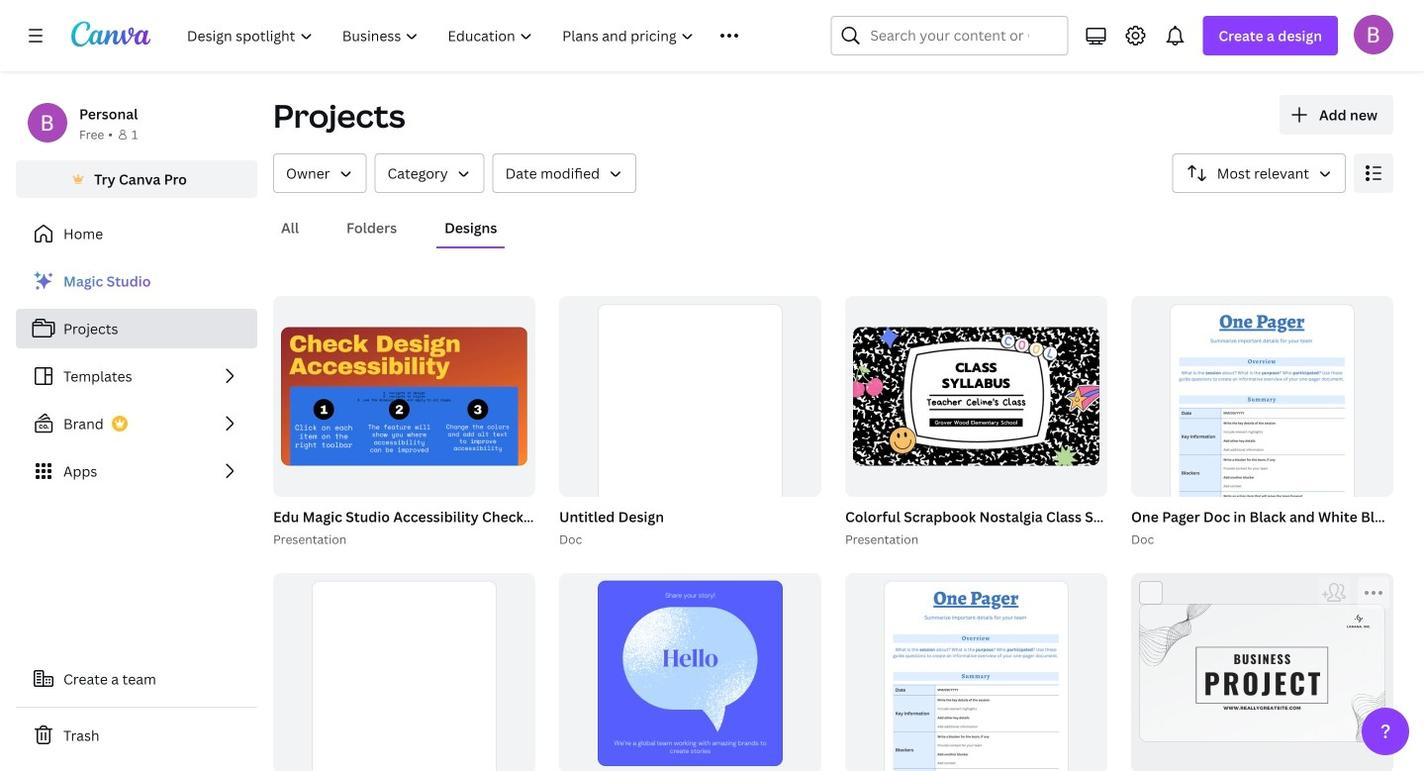 Task type: locate. For each thing, give the bounding box(es) containing it.
Date modified button
[[493, 153, 637, 193]]

bob builder image
[[1355, 15, 1394, 54]]

None search field
[[831, 16, 1069, 55]]

Sort by button
[[1173, 153, 1347, 193]]

top level navigation element
[[174, 16, 784, 55], [174, 16, 784, 55]]

Search search field
[[871, 17, 1029, 54]]

list
[[16, 261, 257, 491]]

group
[[269, 296, 644, 549], [273, 296, 536, 497], [555, 296, 822, 566], [559, 296, 822, 566], [842, 296, 1345, 549], [846, 296, 1108, 497], [1128, 296, 1426, 566], [1132, 296, 1394, 566], [273, 573, 536, 771], [559, 573, 822, 771], [846, 573, 1108, 771], [1132, 573, 1394, 771]]



Task type: vqa. For each thing, say whether or not it's contained in the screenshot.
group
yes



Task type: describe. For each thing, give the bounding box(es) containing it.
Category button
[[375, 153, 485, 193]]

Owner button
[[273, 153, 367, 193]]



